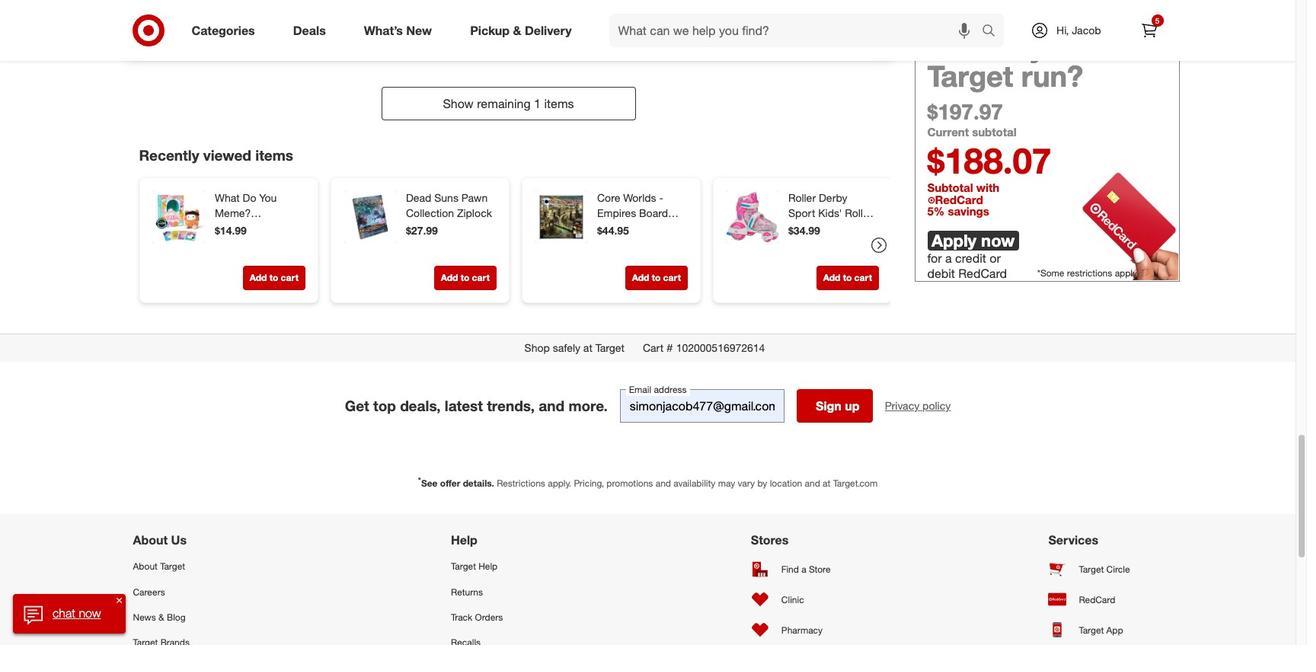 Task type: vqa. For each thing, say whether or not it's contained in the screenshot.
Men's Mickey & Friends The Real Deal Sketch T-Shirt 'image'
no



Task type: describe. For each thing, give the bounding box(es) containing it.
privacy policy link
[[885, 399, 951, 414]]

sign up
[[816, 399, 860, 414]]

about for about target
[[133, 561, 158, 572]]

about target
[[133, 561, 185, 572]]

chat now button
[[13, 594, 125, 634]]

add to cart list item
[[127, 0, 890, 57]]

target inside 'link'
[[451, 561, 476, 572]]

may
[[718, 478, 735, 489]]

cart inside dead suns pawn collection ziplock $27.99 add to cart
[[472, 272, 489, 284]]

about target link
[[133, 554, 248, 579]]

0 vertical spatial at
[[583, 342, 592, 354]]

show remaining 1 items
[[443, 96, 574, 111]]

suns
[[434, 191, 458, 204]]

target app
[[1079, 625, 1123, 636]]

or
[[990, 250, 1001, 266]]

to inside the $44.95 add to cart
[[651, 272, 660, 284]]

track orders link
[[451, 605, 548, 630]]

deals
[[293, 23, 326, 38]]

careers link
[[133, 579, 248, 605]]

skate
[[788, 222, 815, 235]]

current
[[927, 125, 969, 139]]

policy
[[922, 399, 951, 412]]

core
[[597, 191, 620, 204]]

now for chat
[[79, 606, 101, 621]]

top
[[373, 397, 396, 415]]

to inside dead suns pawn collection ziplock $27.99 add to cart
[[460, 272, 469, 284]]

102000516972614
[[676, 342, 765, 354]]

search
[[975, 24, 1012, 39]]

for
[[927, 250, 942, 266]]

dead
[[406, 191, 431, 204]]

empires
[[597, 207, 636, 220]]

cart for what do you meme? squishmallows card game card game
[[280, 272, 298, 284]]

new
[[406, 23, 432, 38]]

categories link
[[179, 14, 274, 47]]

to inside $34.99 add to cart
[[843, 272, 851, 284]]

$34.99 add to cart
[[788, 224, 872, 284]]

1 card from the left
[[214, 237, 238, 250]]

deals,
[[400, 397, 441, 415]]

promotions
[[607, 478, 653, 489]]

pink/white
[[788, 237, 839, 250]]

sign
[[816, 399, 842, 414]]

$34.99
[[788, 224, 820, 237]]

see
[[421, 478, 438, 489]]

stores
[[751, 533, 789, 548]]

chat
[[53, 606, 75, 621]]

target help link
[[451, 554, 548, 579]]

pharmacy link
[[751, 615, 845, 645]]

core worlds - empires board game
[[597, 191, 668, 235]]

up
[[845, 399, 860, 414]]

trends,
[[487, 397, 535, 415]]

news
[[133, 611, 156, 623]]

$44.95 add to cart
[[597, 224, 681, 284]]

sign up button
[[797, 389, 873, 423]]

apply. inside * see offer details. restrictions apply. pricing, promotions and availability may vary by location and at target.com
[[548, 478, 571, 489]]

target left app
[[1079, 625, 1104, 636]]

add to cart button inside list item
[[206, 20, 269, 44]]

careers
[[133, 586, 165, 598]]

target circle
[[1079, 564, 1130, 575]]

0 horizontal spatial and
[[539, 397, 565, 415]]

playstation 5 console call of duty modern warfare iii bundle (slim) image
[[136, 0, 197, 41]]

what's
[[364, 23, 403, 38]]

sport
[[788, 207, 815, 220]]

2 vertical spatial game
[[214, 252, 243, 265]]

with
[[976, 180, 999, 195]]

shop safely at target
[[525, 342, 625, 354]]

what's new
[[364, 23, 432, 38]]

returns link
[[451, 579, 548, 605]]

shop
[[525, 342, 550, 354]]

target down us
[[160, 561, 185, 572]]

$44.95
[[597, 224, 629, 237]]

2 card from the left
[[272, 237, 295, 250]]

cart for core worlds - empires board game
[[663, 272, 681, 284]]

remaining
[[477, 96, 531, 111]]

$197.97
[[927, 98, 1003, 125]]

what
[[214, 191, 239, 204]]

core worlds - empires board game image
[[534, 191, 588, 244]]

on
[[927, 29, 962, 65]]

want to save 5% *
[[927, 1, 1163, 36]]

$14.99
[[214, 224, 246, 237]]

1 horizontal spatial and
[[656, 478, 671, 489]]

5% savings
[[927, 204, 989, 219]]

* inside * see offer details. restrictions apply. pricing, promotions and availability may vary by location and at target.com
[[418, 476, 421, 485]]

now for apply
[[981, 230, 1015, 251]]

track orders
[[451, 611, 503, 623]]

✕
[[116, 596, 122, 605]]

save
[[1041, 1, 1107, 36]]

add to cart button for roller derby sport kids' roller skate - unicorn pink/white m
[[816, 266, 879, 290]]

get
[[345, 397, 369, 415]]

subtotal
[[927, 180, 973, 195]]

clinic
[[781, 594, 804, 605]]

derby
[[818, 191, 847, 204]]

about for about us
[[133, 533, 168, 548]]

run?
[[1021, 58, 1083, 93]]

categories
[[192, 23, 255, 38]]

unicorn
[[825, 222, 863, 235]]

availability
[[674, 478, 716, 489]]

chat now dialog
[[13, 594, 125, 634]]

subtotal with
[[927, 180, 1003, 195]]

a inside apply now for a credit or debit redcard
[[945, 250, 952, 266]]

add to cart button for what do you meme? squishmallows card game card game
[[242, 266, 305, 290]]

add inside add to cart button
[[213, 26, 230, 37]]

viewed
[[203, 146, 251, 164]]

0 horizontal spatial items
[[255, 146, 293, 164]]

find
[[781, 564, 799, 575]]

on every target run?
[[927, 29, 1083, 93]]

add to cart
[[213, 26, 262, 37]]

privacy
[[885, 399, 920, 412]]

vary
[[738, 478, 755, 489]]

privacy policy
[[885, 399, 951, 412]]

0 vertical spatial roller
[[788, 191, 815, 204]]

do
[[242, 191, 256, 204]]



Task type: locate. For each thing, give the bounding box(es) containing it.
0 vertical spatial 5%
[[1115, 1, 1159, 36]]

$188.07
[[927, 139, 1052, 182]]

1 horizontal spatial 5%
[[1115, 1, 1159, 36]]

0 horizontal spatial card
[[214, 237, 238, 250]]

m
[[842, 237, 852, 250]]

& for pickup
[[513, 23, 521, 38]]

& for news
[[158, 611, 164, 623]]

safely
[[553, 342, 580, 354]]

add down "core worlds - empires board game" link on the top of page
[[632, 272, 649, 284]]

apply. left pricing,
[[548, 478, 571, 489]]

apply
[[932, 230, 977, 251]]

to
[[1005, 1, 1033, 36], [233, 26, 242, 37], [269, 272, 278, 284], [460, 272, 469, 284], [651, 272, 660, 284], [843, 272, 851, 284]]

about up careers
[[133, 561, 158, 572]]

deals link
[[280, 14, 345, 47]]

cart inside $14.99 add to cart
[[280, 272, 298, 284]]

items
[[544, 96, 574, 111], [255, 146, 293, 164]]

help inside 'target help' 'link'
[[479, 561, 498, 572]]

want
[[927, 1, 997, 36]]

restrictions
[[1067, 267, 1112, 278]]

pawn
[[461, 191, 487, 204]]

- up "pink/white"
[[818, 222, 822, 235]]

0 vertical spatial -
[[659, 191, 663, 204]]

list
[[127, 0, 890, 133]]

$14.99 add to cart
[[214, 224, 298, 284]]

cart left deals
[[244, 26, 262, 37]]

- inside core worlds - empires board game
[[659, 191, 663, 204]]

0 vertical spatial help
[[451, 533, 478, 548]]

target help
[[451, 561, 498, 572]]

every
[[970, 29, 1045, 65]]

recently
[[139, 146, 199, 164]]

5% right jacob
[[1115, 1, 1159, 36]]

* up the 5
[[1159, 4, 1163, 15]]

at left "target.com"
[[823, 478, 831, 489]]

1 horizontal spatial at
[[823, 478, 831, 489]]

1 vertical spatial -
[[818, 222, 822, 235]]

what do you meme? squishmallows card game card game image
[[152, 191, 205, 244], [152, 191, 205, 244]]

about
[[133, 533, 168, 548], [133, 561, 158, 572]]

cart down unicorn
[[854, 272, 872, 284]]

game down the squishmallows in the top left of the page
[[240, 237, 269, 250]]

What can we help you find? suggestions appear below search field
[[609, 14, 986, 47]]

cart inside the $44.95 add to cart
[[663, 272, 681, 284]]

target left cart
[[595, 342, 625, 354]]

add to cart button down "what do you meme? squishmallows card game card game" link
[[242, 266, 305, 290]]

add inside $14.99 add to cart
[[249, 272, 267, 284]]

and left availability at the bottom
[[656, 478, 671, 489]]

1 vertical spatial now
[[79, 606, 101, 621]]

2 vertical spatial redcard
[[1079, 594, 1115, 605]]

orders
[[475, 611, 503, 623]]

items up you
[[255, 146, 293, 164]]

debit
[[927, 266, 955, 281]]

0 vertical spatial items
[[544, 96, 574, 111]]

0 horizontal spatial a
[[802, 564, 806, 575]]

us
[[171, 533, 187, 548]]

add right the playstation 5 console call of duty modern warfare iii bundle (slim) image
[[213, 26, 230, 37]]

and left more.
[[539, 397, 565, 415]]

pharmacy
[[781, 625, 823, 636]]

add
[[213, 26, 230, 37], [249, 272, 267, 284], [440, 272, 458, 284], [632, 272, 649, 284], [823, 272, 840, 284]]

roller derby sport kids' roller skate - unicorn pink/white m image
[[726, 191, 779, 244], [726, 191, 779, 244]]

0 horizontal spatial at
[[583, 342, 592, 354]]

*some
[[1037, 267, 1064, 278]]

0 horizontal spatial &
[[158, 611, 164, 623]]

now inside apply now for a credit or debit redcard
[[981, 230, 1015, 251]]

help up target help
[[451, 533, 478, 548]]

game down $14.99
[[214, 252, 243, 265]]

0 vertical spatial redcard
[[935, 193, 983, 207]]

5
[[1155, 16, 1160, 25]]

app
[[1106, 625, 1123, 636]]

circle
[[1106, 564, 1130, 575]]

what's new link
[[351, 14, 451, 47]]

pickup & delivery link
[[457, 14, 591, 47]]

add inside $34.99 add to cart
[[823, 272, 840, 284]]

1 horizontal spatial now
[[981, 230, 1015, 251]]

game down the empires
[[597, 222, 626, 235]]

apply.
[[1115, 267, 1138, 278], [548, 478, 571, 489]]

0 vertical spatial a
[[945, 250, 952, 266]]

0 vertical spatial now
[[981, 230, 1015, 251]]

0 horizontal spatial help
[[451, 533, 478, 548]]

target
[[927, 58, 1013, 93], [595, 342, 625, 354], [160, 561, 185, 572], [451, 561, 476, 572], [1079, 564, 1104, 575], [1079, 625, 1104, 636]]

0 vertical spatial game
[[597, 222, 626, 235]]

1
[[534, 96, 541, 111]]

target app link
[[1048, 615, 1163, 645]]

target left circle
[[1079, 564, 1104, 575]]

cart for roller derby sport kids' roller skate - unicorn pink/white m
[[854, 272, 872, 284]]

now right chat
[[79, 606, 101, 621]]

you
[[259, 191, 276, 204]]

add inside dead suns pawn collection ziplock $27.99 add to cart
[[440, 272, 458, 284]]

1 vertical spatial about
[[133, 561, 158, 572]]

roller
[[788, 191, 815, 204], [845, 207, 872, 220]]

1 horizontal spatial help
[[479, 561, 498, 572]]

add to cart button for dead suns pawn collection ziplock
[[434, 266, 496, 290]]

0 horizontal spatial apply.
[[548, 478, 571, 489]]

board
[[639, 207, 668, 220]]

1 vertical spatial 5%
[[927, 204, 945, 219]]

2 about from the top
[[133, 561, 158, 572]]

0 vertical spatial about
[[133, 533, 168, 548]]

0 vertical spatial &
[[513, 23, 521, 38]]

$27.99
[[406, 224, 438, 237]]

add to cart button down $44.95
[[625, 266, 687, 290]]

add down what do you meme? squishmallows card game card game
[[249, 272, 267, 284]]

store
[[809, 564, 831, 575]]

target up returns
[[451, 561, 476, 572]]

1 vertical spatial roller
[[845, 207, 872, 220]]

add to cart button right the playstation 5 console call of duty modern warfare iii bundle (slim) image
[[206, 20, 269, 44]]

0 horizontal spatial roller
[[788, 191, 815, 204]]

what do you meme? squishmallows card game card game link
[[214, 191, 302, 265]]

location
[[770, 478, 802, 489]]

now inside button
[[79, 606, 101, 621]]

add for core worlds - empires board game
[[632, 272, 649, 284]]

1 vertical spatial items
[[255, 146, 293, 164]]

more.
[[569, 397, 608, 415]]

about up the about target on the left of page
[[133, 533, 168, 548]]

0 horizontal spatial -
[[659, 191, 663, 204]]

clinic link
[[751, 585, 845, 615]]

add down collection
[[440, 272, 458, 284]]

cart down ziplock
[[472, 272, 489, 284]]

and right location at bottom right
[[805, 478, 820, 489]]

game inside core worlds - empires board game
[[597, 222, 626, 235]]

1 horizontal spatial items
[[544, 96, 574, 111]]

1 horizontal spatial a
[[945, 250, 952, 266]]

a right find
[[802, 564, 806, 575]]

cart down board
[[663, 272, 681, 284]]

services
[[1048, 533, 1098, 548]]

0 horizontal spatial *
[[418, 476, 421, 485]]

* inside want to save 5% *
[[1159, 4, 1163, 15]]

help up returns link
[[479, 561, 498, 572]]

apply now button
[[927, 230, 1019, 251]]

dead suns pawn collection ziplock image
[[343, 191, 396, 244]]

1 vertical spatial game
[[240, 237, 269, 250]]

& right pickup
[[513, 23, 521, 38]]

track
[[451, 611, 472, 623]]

credit
[[955, 250, 986, 266]]

target up $197.97
[[927, 58, 1013, 93]]

1 horizontal spatial *
[[1159, 4, 1163, 15]]

worlds
[[623, 191, 656, 204]]

core worlds - empires board game link
[[597, 191, 684, 235]]

0 vertical spatial apply.
[[1115, 267, 1138, 278]]

1 horizontal spatial &
[[513, 23, 521, 38]]

add for what do you meme? squishmallows card game card game
[[249, 272, 267, 284]]

target inside on every target run?
[[927, 58, 1013, 93]]

find a store
[[781, 564, 831, 575]]

redcard inside apply now for a credit or debit redcard
[[958, 266, 1007, 281]]

offer
[[440, 478, 460, 489]]

- inside roller derby sport kids' roller skate - unicorn pink/white m
[[818, 222, 822, 235]]

delivery
[[525, 23, 572, 38]]

0 horizontal spatial now
[[79, 606, 101, 621]]

* left 'offer' on the bottom
[[418, 476, 421, 485]]

1 vertical spatial &
[[158, 611, 164, 623]]

what do you meme? squishmallows card game card game
[[214, 191, 295, 265]]

cart inside $34.99 add to cart
[[854, 272, 872, 284]]

add to cart button
[[206, 20, 269, 44], [242, 266, 305, 290], [434, 266, 496, 290], [625, 266, 687, 290], [816, 266, 879, 290]]

search button
[[975, 14, 1012, 50]]

5% down subtotal
[[927, 204, 945, 219]]

list containing show remaining
[[127, 0, 890, 133]]

savings
[[948, 204, 989, 219]]

0 vertical spatial *
[[1159, 4, 1163, 15]]

apply now for a credit or debit redcard
[[927, 230, 1015, 281]]

target circle link
[[1048, 554, 1163, 585]]

add inside the $44.95 add to cart
[[632, 272, 649, 284]]

about inside "about target" link
[[133, 561, 158, 572]]

recently viewed items
[[139, 146, 293, 164]]

add to cart button down m
[[816, 266, 879, 290]]

2 horizontal spatial and
[[805, 478, 820, 489]]

add to cart button down the $27.99
[[434, 266, 496, 290]]

1 horizontal spatial -
[[818, 222, 822, 235]]

0 horizontal spatial 5%
[[927, 204, 945, 219]]

at inside * see offer details. restrictions apply. pricing, promotions and availability may vary by location and at target.com
[[823, 478, 831, 489]]

about us
[[133, 533, 187, 548]]

at right safely
[[583, 342, 592, 354]]

dead suns pawn collection ziplock link
[[406, 191, 493, 221]]

news & blog
[[133, 611, 186, 623]]

pickup
[[470, 23, 510, 38]]

1 vertical spatial at
[[823, 478, 831, 489]]

roller derby sport kids' roller skate - unicorn pink/white m link
[[788, 191, 876, 250]]

news & blog link
[[133, 605, 248, 630]]

add down "pink/white"
[[823, 272, 840, 284]]

add for roller derby sport kids' roller skate - unicorn pink/white m
[[823, 272, 840, 284]]

1 about from the top
[[133, 533, 168, 548]]

a right for
[[945, 250, 952, 266]]

& left blog
[[158, 611, 164, 623]]

1 horizontal spatial card
[[272, 237, 295, 250]]

cart inside list item
[[244, 26, 262, 37]]

items right 1
[[544, 96, 574, 111]]

$197.97 current subtotal $188.07
[[927, 98, 1052, 182]]

blog
[[167, 611, 186, 623]]

1 vertical spatial apply.
[[548, 478, 571, 489]]

add to cart button for core worlds - empires board game
[[625, 266, 687, 290]]

to inside list item
[[233, 26, 242, 37]]

roller up unicorn
[[845, 207, 872, 220]]

dead suns pawn collection ziplock $27.99 add to cart
[[406, 191, 492, 284]]

target.com
[[833, 478, 878, 489]]

get top deals, latest trends, and more.
[[345, 397, 608, 415]]

5%
[[1115, 1, 1159, 36], [927, 204, 945, 219]]

1 vertical spatial a
[[802, 564, 806, 575]]

now down savings
[[981, 230, 1015, 251]]

5 link
[[1132, 14, 1166, 47]]

1 vertical spatial redcard
[[958, 266, 1007, 281]]

1 horizontal spatial roller
[[845, 207, 872, 220]]

None text field
[[620, 389, 784, 423]]

- up board
[[659, 191, 663, 204]]

1 horizontal spatial apply.
[[1115, 267, 1138, 278]]

*some restrictions apply.
[[1037, 267, 1138, 278]]

✕ button
[[113, 594, 125, 606]]

roller up sport
[[788, 191, 815, 204]]

cart down "what do you meme? squishmallows card game card game" link
[[280, 272, 298, 284]]

1 vertical spatial *
[[418, 476, 421, 485]]

latest
[[445, 397, 483, 415]]

to inside $14.99 add to cart
[[269, 272, 278, 284]]

squishmallows
[[214, 222, 286, 235]]

apply. right restrictions
[[1115, 267, 1138, 278]]

1 vertical spatial help
[[479, 561, 498, 572]]



